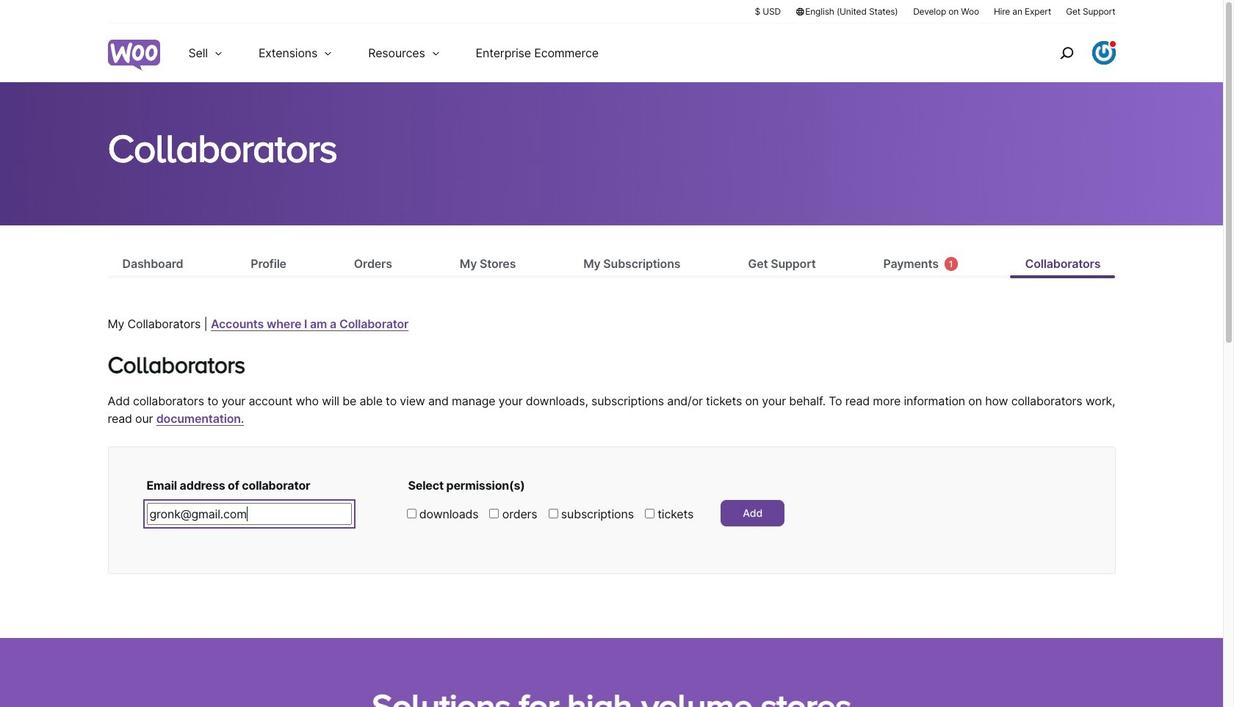 Task type: vqa. For each thing, say whether or not it's contained in the screenshot.
Search image
yes



Task type: describe. For each thing, give the bounding box(es) containing it.
service navigation menu element
[[1028, 29, 1116, 77]]



Task type: locate. For each thing, give the bounding box(es) containing it.
search image
[[1055, 41, 1078, 65]]

None checkbox
[[407, 509, 416, 519], [548, 509, 558, 519], [645, 509, 655, 519], [407, 509, 416, 519], [548, 509, 558, 519], [645, 509, 655, 519]]

open account menu image
[[1092, 41, 1116, 65]]

None checkbox
[[490, 509, 499, 519]]



